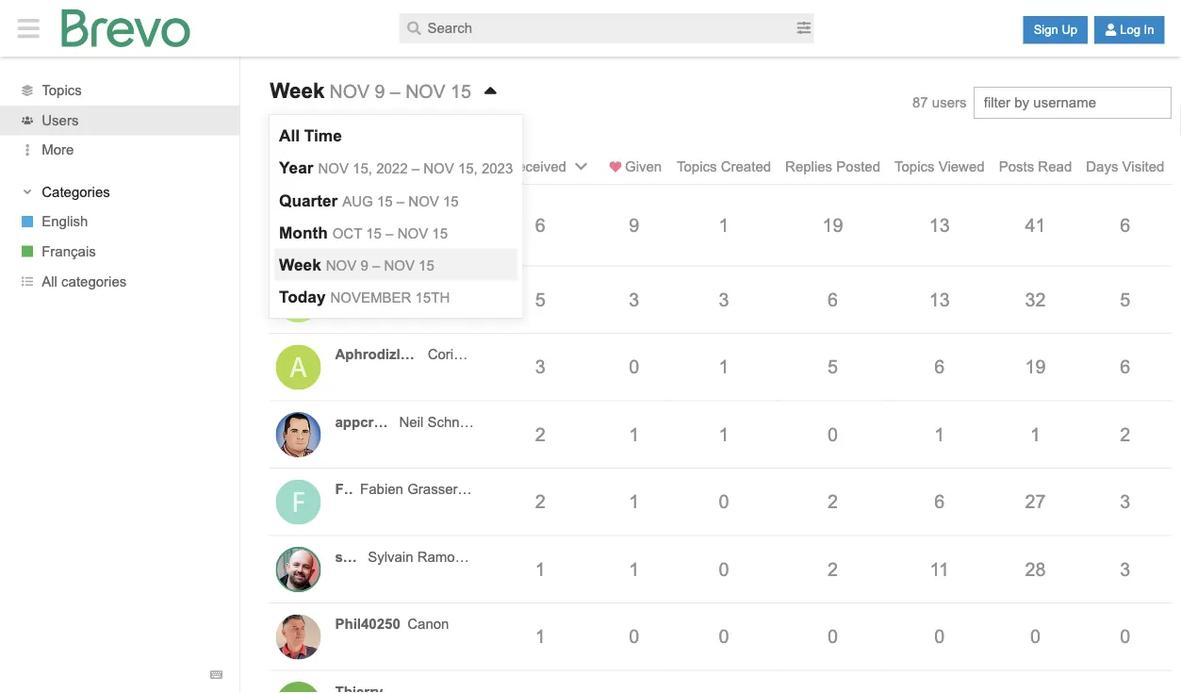 Task type: describe. For each thing, give the bounding box(es) containing it.
phil40250 canon
[[335, 616, 449, 631]]

all categories link
[[0, 266, 240, 296]]

english link
[[0, 207, 240, 237]]

1 13 from the top
[[930, 214, 951, 235]]

viewed
[[939, 159, 985, 174]]

87 users
[[913, 95, 967, 110]]

5 radio item from the top
[[274, 249, 518, 281]]

more
[[42, 142, 74, 158]]

brexor
[[335, 279, 381, 294]]

ramousse
[[418, 549, 485, 564]]

grasser
[[408, 481, 458, 497]]

log
[[1120, 22, 1141, 37]]

username button
[[276, 157, 475, 177]]

Search text field
[[399, 13, 795, 43]]

topics link
[[0, 76, 240, 105]]

aphrodizlove corinne
[[335, 346, 477, 362]]

27
[[1026, 491, 1046, 512]]

appcrazee
[[335, 414, 405, 429]]

nov up last updated: nov 15, 2023 6:09 am on the left top of page
[[330, 82, 370, 102]]

topics created button
[[677, 157, 772, 177]]

log in
[[1120, 22, 1155, 37]]

received
[[508, 159, 567, 174]]

3 radio item from the top
[[274, 184, 518, 216]]

categories
[[61, 273, 127, 289]]

aphrodizlove
[[335, 346, 425, 362]]

all categories
[[42, 273, 127, 289]]

angle down image
[[21, 186, 33, 198]]

heart image for received
[[492, 161, 505, 173]]

neil
[[399, 414, 424, 429]]

days visited button
[[1087, 157, 1165, 177]]

users
[[932, 95, 967, 110]]

fibo fabien grasser - dev @brevo
[[335, 481, 551, 497]]

ahudavert
[[335, 197, 403, 213]]

log in button
[[1095, 16, 1165, 44]]

2 13 from the top
[[930, 289, 951, 310]]

users
[[42, 112, 79, 128]]

updated:
[[296, 113, 346, 127]]

appcrazee image
[[276, 412, 321, 457]]

categories button
[[18, 183, 222, 202]]

open advanced search image
[[797, 21, 812, 35]]

nov left 15,
[[349, 113, 371, 127]]

1 vertical spatial product
[[520, 549, 569, 564]]

week nov 9 – nov 15
[[270, 79, 471, 103]]

0 horizontal spatial 5
[[535, 289, 546, 310]]

topics created
[[677, 159, 772, 174]]

menu inside week main content
[[270, 115, 523, 318]]

15,
[[374, 113, 392, 127]]

days visited
[[1087, 159, 1165, 174]]

sign up
[[1034, 22, 1078, 37]]

heart image for given
[[610, 161, 622, 173]]

aphrodizlove image
[[276, 344, 321, 390]]

layer group image
[[22, 85, 33, 96]]

topics for topics viewed
[[895, 159, 935, 174]]

6 radio item from the top
[[274, 281, 518, 313]]

in
[[1144, 22, 1155, 37]]

schneider
[[428, 414, 491, 429]]

11
[[930, 559, 950, 579]]

created
[[721, 159, 772, 174]]

more button
[[0, 135, 240, 165]]

dev
[[471, 481, 496, 497]]

corinne
[[428, 346, 477, 362]]

canon
[[408, 616, 449, 631]]

fibo image
[[276, 479, 321, 524]]

9 inside week nov 9 – nov 15
[[375, 82, 385, 102]]

topics for topics
[[42, 83, 82, 98]]

users link
[[0, 105, 240, 135]]

all
[[42, 273, 57, 289]]

product inside product manager @brevo
[[335, 217, 384, 233]]

chevron down image
[[574, 159, 588, 173]]

2 radio item from the top
[[274, 152, 518, 184]]

replies posted
[[786, 159, 881, 174]]

1 horizontal spatial -
[[489, 549, 494, 564]]

received button
[[489, 157, 592, 177]]

last updated: nov 15, 2023 6:09 am
[[269, 113, 470, 127]]

6:09
[[426, 113, 450, 127]]

2023
[[395, 113, 422, 127]]

alexandre
[[389, 197, 453, 213]]

1 vertical spatial 19
[[1026, 356, 1046, 377]]

fibo
[[335, 481, 365, 497]]

posts read button
[[999, 157, 1073, 177]]



Task type: locate. For each thing, give the bounding box(es) containing it.
19 down 32 on the top of the page
[[1026, 356, 1046, 377]]

manager
[[388, 217, 444, 233]]

0 vertical spatial 19
[[823, 214, 844, 235]]

@brevo
[[335, 237, 387, 252], [500, 481, 551, 497]]

1 heart image from the left
[[492, 161, 505, 173]]

phil40250
[[335, 616, 401, 631]]

0 horizontal spatial topics
[[42, 83, 82, 98]]

9 down given button
[[629, 214, 640, 235]]

@brevo right dev in the left of the page
[[500, 481, 551, 497]]

topics inside button
[[895, 159, 935, 174]]

nov right the –
[[406, 82, 446, 102]]

brexor image
[[276, 277, 321, 322]]

topics left viewed
[[895, 159, 935, 174]]

phil40250 image
[[276, 614, 321, 659]]

0 vertical spatial 9
[[375, 82, 385, 102]]

1 vertical spatial 13
[[930, 289, 951, 310]]

table containing 6
[[269, 150, 1172, 693]]

radio item
[[274, 120, 518, 152], [274, 152, 518, 184], [274, 184, 518, 216], [274, 216, 518, 249], [274, 249, 518, 281], [274, 281, 518, 313]]

32
[[1026, 289, 1046, 310]]

filter by username text field
[[974, 87, 1172, 119]]

posts
[[999, 159, 1035, 174]]

1 horizontal spatial topics
[[677, 159, 717, 174]]

1 vertical spatial @brevo
[[500, 481, 551, 497]]

0 horizontal spatial product
[[335, 217, 384, 233]]

- left vp
[[489, 549, 494, 564]]

0 vertical spatial -
[[462, 481, 467, 497]]

1 vertical spatial 9
[[629, 214, 640, 235]]

read
[[1039, 159, 1073, 174]]

19 down replies posted button
[[823, 214, 844, 235]]

15
[[451, 82, 471, 102]]

categories
[[42, 184, 110, 200]]

list image
[[22, 276, 33, 287]]

search image
[[407, 21, 421, 35]]

given
[[625, 159, 662, 174]]

1 horizontal spatial 5
[[828, 356, 839, 377]]

sylvain image
[[276, 547, 321, 592]]

radio item down manager
[[274, 249, 518, 281]]

brevo community image
[[62, 9, 190, 47]]

0 horizontal spatial -
[[462, 481, 467, 497]]

5
[[535, 289, 546, 310], [1121, 289, 1131, 310], [828, 356, 839, 377]]

product
[[335, 217, 384, 233], [520, 549, 569, 564]]

posted
[[837, 159, 881, 174]]

1 horizontal spatial 19
[[1026, 356, 1046, 377]]

appcrazee neil schneider
[[335, 414, 491, 429]]

product manager @brevo image
[[276, 195, 321, 241]]

alexandre hudavert
[[389, 197, 514, 213]]

1
[[719, 214, 730, 235], [719, 356, 730, 377], [629, 424, 640, 444], [719, 424, 730, 444], [935, 424, 945, 444], [1031, 424, 1041, 444], [629, 491, 640, 512], [535, 559, 546, 579], [629, 559, 640, 579], [535, 626, 546, 647]]

week
[[270, 79, 325, 103]]

0 horizontal spatial @brevo
[[335, 237, 387, 252]]

1 horizontal spatial 9
[[629, 214, 640, 235]]

heart image inside the received button
[[492, 161, 505, 173]]

product manager @brevo
[[335, 217, 444, 252]]

users image
[[22, 115, 33, 126]]

-
[[462, 481, 467, 497], [489, 549, 494, 564]]

topics viewed
[[895, 159, 985, 174]]

visited
[[1123, 159, 1165, 174]]

hide sidebar image
[[12, 16, 45, 41]]

heart image left given at the right of page
[[610, 161, 622, 173]]

user image
[[1105, 24, 1118, 36]]

hudavert
[[457, 197, 514, 213]]

vp
[[498, 549, 516, 564]]

nov
[[330, 82, 370, 102], [406, 82, 446, 102], [349, 113, 371, 127]]

table
[[269, 150, 1172, 693]]

0
[[629, 356, 640, 377], [828, 424, 839, 444], [719, 491, 730, 512], [719, 559, 730, 579], [629, 626, 640, 647], [719, 626, 730, 647], [828, 626, 839, 647], [935, 626, 945, 647], [1031, 626, 1041, 647], [1121, 626, 1131, 647]]

up
[[1062, 22, 1078, 37]]

4 radio item from the top
[[274, 216, 518, 249]]

sign up button
[[1024, 16, 1088, 44]]

–
[[390, 82, 401, 102]]

0 vertical spatial product
[[335, 217, 384, 233]]

2
[[535, 424, 546, 444], [1121, 424, 1131, 444], [535, 491, 546, 512], [828, 491, 839, 512], [828, 559, 839, 579]]

28
[[1026, 559, 1046, 579]]

am
[[453, 113, 470, 127]]

radio item up manager
[[274, 184, 518, 216]]

topics up users at the top left
[[42, 83, 82, 98]]

sylvain
[[368, 549, 414, 564]]

français link
[[0, 237, 240, 266]]

heart image
[[492, 161, 505, 173], [610, 161, 622, 173]]

keyboard shortcuts image
[[210, 669, 223, 681]]

2 horizontal spatial topics
[[895, 159, 935, 174]]

1 horizontal spatial heart image
[[610, 161, 622, 173]]

week main content
[[0, 57, 1182, 693]]

brexor link
[[335, 277, 475, 297]]

topics left 'created'
[[677, 159, 717, 174]]

product right vp
[[520, 549, 569, 564]]

@brevo down ahudavert
[[335, 237, 387, 252]]

2 heart image from the left
[[610, 161, 622, 173]]

0 vertical spatial @brevo
[[335, 237, 387, 252]]

1 vertical spatial -
[[489, 549, 494, 564]]

replies
[[786, 159, 833, 174]]

english
[[42, 214, 88, 229]]

sylvain
[[335, 549, 383, 564]]

- left dev in the left of the page
[[462, 481, 467, 497]]

table inside week main content
[[269, 150, 1172, 693]]

topics for topics created
[[677, 159, 717, 174]]

2 horizontal spatial 5
[[1121, 289, 1131, 310]]

français
[[42, 244, 96, 259]]

6
[[535, 214, 546, 235], [1121, 214, 1131, 235], [828, 289, 839, 310], [935, 356, 945, 377], [1121, 356, 1131, 377], [935, 491, 945, 512]]

19
[[823, 214, 844, 235], [1026, 356, 1046, 377]]

3
[[629, 289, 640, 310], [719, 289, 730, 310], [535, 356, 546, 377], [1121, 491, 1131, 512], [1121, 559, 1131, 579]]

menu
[[270, 115, 523, 318]]

@brevo inside product manager @brevo
[[335, 237, 387, 252]]

0 vertical spatial 13
[[930, 214, 951, 235]]

radio item up alexandre
[[274, 152, 518, 184]]

username
[[276, 159, 341, 174]]

fabien
[[360, 481, 404, 497]]

0 horizontal spatial 19
[[823, 214, 844, 235]]

sign
[[1034, 22, 1059, 37]]

0 horizontal spatial heart image
[[492, 161, 505, 173]]

9 left the –
[[375, 82, 385, 102]]

radio item up "username" 'button'
[[274, 120, 518, 152]]

1 horizontal spatial @brevo
[[500, 481, 551, 497]]

radio item down alexandre
[[274, 216, 518, 249]]

topics inside button
[[677, 159, 717, 174]]

87
[[913, 95, 929, 110]]

1 horizontal spatial product
[[520, 549, 569, 564]]

replies posted button
[[786, 157, 881, 177]]

ellipsis v image
[[18, 144, 37, 156]]

0 horizontal spatial 9
[[375, 82, 385, 102]]

given button
[[606, 157, 663, 177]]

posts read
[[999, 159, 1073, 174]]

9
[[375, 82, 385, 102], [629, 214, 640, 235]]

last
[[269, 113, 292, 127]]

41
[[1026, 214, 1046, 235]]

13
[[930, 214, 951, 235], [930, 289, 951, 310]]

topics
[[42, 83, 82, 98], [677, 159, 717, 174], [895, 159, 935, 174]]

heart image inside given button
[[610, 161, 622, 173]]

sylvain ramousse - vp product
[[368, 549, 569, 564]]

product down ahudavert
[[335, 217, 384, 233]]

heart image left received
[[492, 161, 505, 173]]

radio item up aphrodizlove corinne
[[274, 281, 518, 313]]

days
[[1087, 159, 1119, 174]]

1 radio item from the top
[[274, 120, 518, 152]]

topics viewed button
[[895, 157, 985, 177]]



Task type: vqa. For each thing, say whether or not it's contained in the screenshot.
Autobiographer link
no



